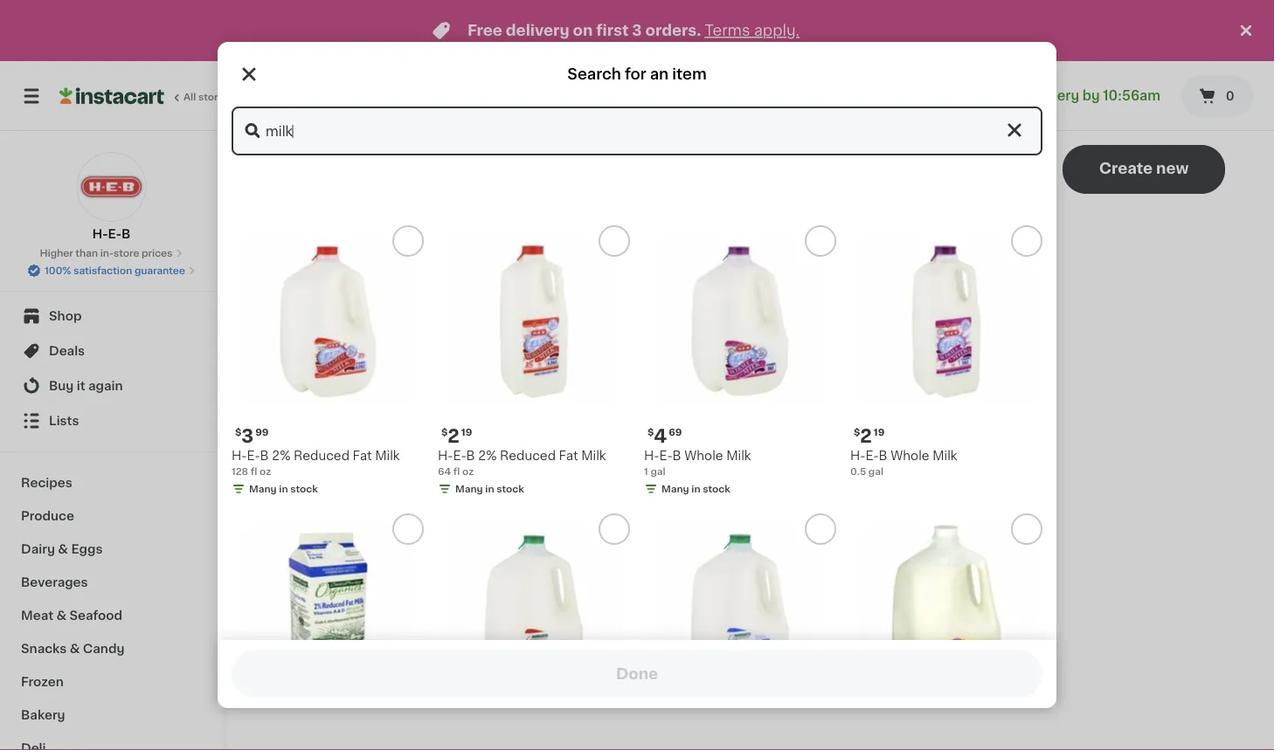 Task type: locate. For each thing, give the bounding box(es) containing it.
1 reduced from the left
[[294, 450, 350, 462]]

instacart logo image
[[59, 86, 164, 107]]

0 horizontal spatial oz
[[260, 467, 271, 477]]

in down h-e-b 2% reduced fat milk 128 fl oz
[[279, 485, 288, 494]]

& left candy
[[70, 643, 80, 656]]

many in stock down h-e-b 2% reduced fat milk 128 fl oz
[[249, 485, 318, 494]]

1 many from the left
[[249, 485, 277, 494]]

none search field search h-e-b...
[[232, 107, 1043, 156]]

$ up 64
[[441, 428, 448, 437]]

shop link
[[10, 299, 212, 334]]

oz for 3
[[260, 467, 271, 477]]

b for 2
[[466, 450, 475, 462]]

0 horizontal spatial create
[[705, 481, 757, 496]]

$ up here.
[[854, 428, 860, 437]]

fl inside h-e-b 2% reduced fat milk 128 fl oz
[[251, 467, 257, 477]]

reduced inside h-e-b 2% reduced fat milk 128 fl oz
[[294, 450, 350, 462]]

2 horizontal spatial many
[[662, 485, 689, 494]]

0 horizontal spatial fat
[[353, 450, 372, 462]]

oz inside h-e-b 2% reduced fat milk 128 fl oz
[[260, 467, 271, 477]]

produce
[[21, 510, 74, 523]]

0.5
[[851, 467, 866, 477]]

fat inside h-e-b 2% reduced fat milk 128 fl oz
[[353, 450, 372, 462]]

0 vertical spatial lists
[[49, 415, 79, 427]]

4 milk from the left
[[933, 450, 958, 462]]

1 vertical spatial 3
[[242, 427, 254, 445]]

lists you create will be saved here.
[[644, 443, 857, 455]]

$ 3 99
[[235, 427, 269, 445]]

whole inside h-e-b whole milk 0.5 gal
[[891, 450, 930, 462]]

gal right 1
[[651, 467, 666, 477]]

0 vertical spatial &
[[58, 544, 68, 556]]

& for meat
[[56, 610, 67, 622]]

3 right first
[[632, 23, 642, 38]]

0 button
[[1182, 75, 1253, 117]]

2 many in stock from the left
[[455, 485, 524, 494]]

dialog
[[218, 42, 1057, 751]]

1 2 from the left
[[448, 427, 460, 445]]

b inside h-e-b whole milk 1 gal
[[673, 450, 682, 462]]

1 horizontal spatial delivery
[[1023, 90, 1080, 102]]

2 for h-e-b whole milk
[[860, 427, 872, 445]]

1 fat from the left
[[353, 450, 372, 462]]

2 whole from the left
[[891, 450, 930, 462]]

19
[[461, 428, 472, 437], [874, 428, 885, 437]]

$
[[235, 428, 242, 437], [441, 428, 448, 437], [648, 428, 654, 437], [854, 428, 860, 437]]

$ left 69
[[648, 428, 654, 437]]

e- for 2
[[453, 450, 466, 462]]

h- inside h-e-b whole milk 0.5 gal
[[851, 450, 866, 462]]

e- inside h-e-b whole milk 1 gal
[[660, 450, 673, 462]]

b inside h-e-b 2% reduced fat milk 64 fl oz
[[466, 450, 475, 462]]

2 $ from the left
[[441, 428, 448, 437]]

3 $ from the left
[[648, 428, 654, 437]]

2 right here.
[[860, 427, 872, 445]]

h- for 4
[[644, 450, 660, 462]]

& right meat
[[56, 610, 67, 622]]

create inside button
[[1099, 161, 1153, 176]]

1 horizontal spatial fl
[[453, 467, 460, 477]]

& left eggs
[[58, 544, 68, 556]]

0 horizontal spatial 2%
[[272, 450, 291, 462]]

gal right 0.5
[[869, 467, 884, 477]]

product group containing 3
[[232, 226, 424, 500]]

higher
[[40, 249, 73, 258]]

whole inside h-e-b whole milk 1 gal
[[685, 450, 723, 462]]

fl right 128
[[251, 467, 257, 477]]

3 in from the left
[[692, 485, 701, 494]]

1 vertical spatial create
[[705, 481, 757, 496]]

1 horizontal spatial 2%
[[478, 450, 497, 462]]

2% inside h-e-b 2% reduced fat milk 128 fl oz
[[272, 450, 291, 462]]

e- for 3
[[247, 450, 260, 462]]

Search H-E-B... field
[[232, 107, 1043, 156]]

2 19 from the left
[[874, 428, 885, 437]]

0 horizontal spatial 2
[[448, 427, 460, 445]]

1 horizontal spatial 3
[[632, 23, 642, 38]]

3 inside 'limited time offer' region
[[632, 23, 642, 38]]

gal inside h-e-b whole milk 0.5 gal
[[869, 467, 884, 477]]

lists for lists you create will be saved here.
[[644, 443, 673, 455]]

19 up h-e-b 2% reduced fat milk 64 fl oz
[[461, 428, 472, 437]]

oz inside h-e-b 2% reduced fat milk 64 fl oz
[[462, 467, 474, 477]]

2 milk from the left
[[581, 450, 606, 462]]

many in stock for 2
[[455, 485, 524, 494]]

it
[[77, 380, 85, 392]]

1 milk from the left
[[375, 450, 400, 462]]

delivery left by
[[1023, 90, 1080, 102]]

in down h-e-b 2% reduced fat milk 64 fl oz
[[485, 485, 494, 494]]

1 horizontal spatial fat
[[559, 450, 578, 462]]

bakery link
[[10, 699, 212, 733]]

reduced inside h-e-b 2% reduced fat milk 64 fl oz
[[500, 450, 556, 462]]

create left new
[[1099, 161, 1153, 176]]

delivery for delivery
[[687, 90, 740, 102]]

fl for 3
[[251, 467, 257, 477]]

2 horizontal spatial many in stock
[[662, 485, 731, 494]]

meat & seafood link
[[10, 600, 212, 633]]

h- inside h-e-b whole milk 1 gal
[[644, 450, 660, 462]]

create new
[[1099, 161, 1189, 176]]

delivery down 'item'
[[687, 90, 740, 102]]

1 fl from the left
[[251, 467, 257, 477]]

search
[[568, 67, 621, 82]]

1 horizontal spatial reduced
[[500, 450, 556, 462]]

item
[[672, 67, 707, 82]]

2 2% from the left
[[478, 450, 497, 462]]

in for 3
[[279, 485, 288, 494]]

0 vertical spatial create
[[1099, 161, 1153, 176]]

lists
[[49, 415, 79, 427], [644, 443, 673, 455]]

b inside h-e-b whole milk 0.5 gal
[[879, 450, 888, 462]]

whole
[[685, 450, 723, 462], [891, 450, 930, 462]]

h-e-b link
[[76, 152, 146, 243]]

b for 4
[[673, 450, 682, 462]]

h- up 0.5
[[851, 450, 866, 462]]

None search field
[[250, 72, 649, 121], [232, 107, 1043, 156], [250, 72, 649, 121]]

1 horizontal spatial create
[[1099, 161, 1153, 176]]

3 stock from the left
[[703, 485, 731, 494]]

guarantee
[[135, 266, 185, 276]]

milk
[[375, 450, 400, 462], [581, 450, 606, 462], [726, 450, 751, 462], [933, 450, 958, 462]]

fl
[[251, 467, 257, 477], [453, 467, 460, 477]]

2 2 from the left
[[860, 427, 872, 445]]

create left a
[[705, 481, 757, 496]]

reduced
[[294, 450, 350, 462], [500, 450, 556, 462]]

1 vertical spatial &
[[56, 610, 67, 622]]

saved
[[787, 443, 824, 455]]

78741 button
[[880, 72, 985, 121]]

oz for 2
[[462, 467, 474, 477]]

you
[[677, 443, 700, 455]]

19 up h-e-b whole milk 0.5 gal
[[874, 428, 885, 437]]

1 $ 2 19 from the left
[[441, 427, 472, 445]]

2 horizontal spatial in
[[692, 485, 701, 494]]

1 whole from the left
[[685, 450, 723, 462]]

create a list
[[705, 481, 797, 496]]

2%
[[272, 450, 291, 462], [478, 450, 497, 462]]

fl right 64
[[453, 467, 460, 477]]

oz
[[260, 467, 271, 477], [462, 467, 474, 477]]

2 vertical spatial &
[[70, 643, 80, 656]]

0 horizontal spatial many in stock
[[249, 485, 318, 494]]

1 horizontal spatial whole
[[891, 450, 930, 462]]

2 in from the left
[[485, 485, 494, 494]]

2 $ 2 19 from the left
[[854, 427, 885, 445]]

h- for 3
[[232, 450, 247, 462]]

0 horizontal spatial fl
[[251, 467, 257, 477]]

& for snacks
[[70, 643, 80, 656]]

0 horizontal spatial lists
[[49, 415, 79, 427]]

be
[[768, 443, 784, 455]]

gal for h-e-b whole milk 1 gal
[[651, 467, 666, 477]]

create for create new
[[1099, 161, 1153, 176]]

stock down h-e-b 2% reduced fat milk 64 fl oz
[[497, 485, 524, 494]]

your
[[276, 157, 337, 182]]

2 stock from the left
[[497, 485, 524, 494]]

2
[[448, 427, 460, 445], [860, 427, 872, 445]]

e-
[[108, 228, 122, 240], [247, 450, 260, 462], [453, 450, 466, 462], [660, 450, 673, 462], [866, 450, 879, 462]]

again
[[88, 380, 123, 392]]

create for create a list
[[705, 481, 757, 496]]

3 left "99" on the bottom of the page
[[242, 427, 254, 445]]

1 horizontal spatial many
[[455, 485, 483, 494]]

1 horizontal spatial in
[[485, 485, 494, 494]]

$ 2 19 up 0.5
[[854, 427, 885, 445]]

1 gal from the left
[[651, 467, 666, 477]]

terms
[[705, 23, 750, 38]]

recipes link
[[10, 467, 212, 500]]

3
[[632, 23, 642, 38], [242, 427, 254, 445]]

2 oz from the left
[[462, 467, 474, 477]]

3 many from the left
[[662, 485, 689, 494]]

2 for h-e-b 2% reduced fat milk
[[448, 427, 460, 445]]

product group
[[232, 226, 424, 500], [438, 226, 630, 500], [644, 226, 837, 500], [851, 226, 1043, 479], [232, 514, 424, 751], [438, 514, 630, 751], [644, 514, 837, 751], [851, 514, 1043, 751]]

0 horizontal spatial stock
[[290, 485, 318, 494]]

2% inside h-e-b 2% reduced fat milk 64 fl oz
[[478, 450, 497, 462]]

1 horizontal spatial many in stock
[[455, 485, 524, 494]]

limited time offer region
[[0, 0, 1236, 61]]

delivery
[[506, 23, 570, 38]]

1 $ from the left
[[235, 428, 242, 437]]

2 fl from the left
[[453, 467, 460, 477]]

here.
[[827, 443, 857, 455]]

0 horizontal spatial 3
[[242, 427, 254, 445]]

stock for 2
[[497, 485, 524, 494]]

oz right 64
[[462, 467, 474, 477]]

frozen
[[21, 677, 64, 689]]

3 many in stock from the left
[[662, 485, 731, 494]]

1 horizontal spatial gal
[[869, 467, 884, 477]]

0 horizontal spatial $ 2 19
[[441, 427, 472, 445]]

0 horizontal spatial in
[[279, 485, 288, 494]]

stock
[[290, 485, 318, 494], [497, 485, 524, 494], [703, 485, 731, 494]]

2 gal from the left
[[869, 467, 884, 477]]

1 many in stock from the left
[[249, 485, 318, 494]]

10:56am
[[1103, 90, 1161, 102]]

0 vertical spatial 3
[[632, 23, 642, 38]]

snacks & candy link
[[10, 633, 212, 666]]

99
[[255, 428, 269, 437]]

$ 2 19
[[441, 427, 472, 445], [854, 427, 885, 445]]

0 horizontal spatial 19
[[461, 428, 472, 437]]

1 horizontal spatial $ 2 19
[[854, 427, 885, 445]]

apply.
[[754, 23, 800, 38]]

1 horizontal spatial 2
[[860, 427, 872, 445]]

1 horizontal spatial lists
[[644, 443, 673, 455]]

h- inside h-e-b 2% reduced fat milk 128 fl oz
[[232, 450, 247, 462]]

4
[[654, 427, 667, 445]]

h- up 1
[[644, 450, 660, 462]]

1 horizontal spatial 19
[[874, 428, 885, 437]]

in down h-e-b whole milk 1 gal
[[692, 485, 701, 494]]

many down h-e-b 2% reduced fat milk 64 fl oz
[[455, 485, 483, 494]]

0 horizontal spatial gal
[[651, 467, 666, 477]]

0 horizontal spatial reduced
[[294, 450, 350, 462]]

1 in from the left
[[279, 485, 288, 494]]

1
[[644, 467, 648, 477]]

delivery inside button
[[687, 90, 740, 102]]

buy it again
[[49, 380, 123, 392]]

e- inside h-e-b 2% reduced fat milk 64 fl oz
[[453, 450, 466, 462]]

2 fat from the left
[[559, 450, 578, 462]]

h- up 128
[[232, 450, 247, 462]]

3 inside product group
[[242, 427, 254, 445]]

3 milk from the left
[[726, 450, 751, 462]]

0 horizontal spatial whole
[[685, 450, 723, 462]]

for
[[625, 67, 646, 82]]

1 horizontal spatial stock
[[497, 485, 524, 494]]

many in stock
[[249, 485, 318, 494], [455, 485, 524, 494], [662, 485, 731, 494]]

stock down h-e-b 2% reduced fat milk 128 fl oz
[[290, 485, 318, 494]]

shop
[[49, 310, 82, 323]]

stock down h-e-b whole milk 1 gal
[[703, 485, 731, 494]]

many down $ 3 99
[[249, 485, 277, 494]]

many in stock down h-e-b 2% reduced fat milk 64 fl oz
[[455, 485, 524, 494]]

gal inside h-e-b whole milk 1 gal
[[651, 467, 666, 477]]

1 2% from the left
[[272, 450, 291, 462]]

2 up 64
[[448, 427, 460, 445]]

1 oz from the left
[[260, 467, 271, 477]]

h- inside h-e-b 2% reduced fat milk 64 fl oz
[[438, 450, 453, 462]]

2 reduced from the left
[[500, 450, 556, 462]]

gal for h-e-b whole milk 0.5 gal
[[869, 467, 884, 477]]

deals
[[49, 345, 85, 358]]

fat
[[353, 450, 372, 462], [559, 450, 578, 462]]

2 horizontal spatial stock
[[703, 485, 731, 494]]

an
[[650, 67, 669, 82]]

product group containing 4
[[644, 226, 837, 500]]

fat for 3
[[353, 450, 372, 462]]

h-e-b 2% reduced fat milk 128 fl oz
[[232, 450, 400, 477]]

0 horizontal spatial many
[[249, 485, 277, 494]]

create
[[1099, 161, 1153, 176], [705, 481, 757, 496]]

$ left "99" on the bottom of the page
[[235, 428, 242, 437]]

stock for 4
[[703, 485, 731, 494]]

fl inside h-e-b 2% reduced fat milk 64 fl oz
[[453, 467, 460, 477]]

1 19 from the left
[[461, 428, 472, 437]]

fat inside h-e-b 2% reduced fat milk 64 fl oz
[[559, 450, 578, 462]]

1 horizontal spatial oz
[[462, 467, 474, 477]]

1 vertical spatial lists
[[644, 443, 673, 455]]

$ inside $ 3 99
[[235, 428, 242, 437]]

$ 2 19 for h-e-b whole milk
[[854, 427, 885, 445]]

lists down 'buy'
[[49, 415, 79, 427]]

1 stock from the left
[[290, 485, 318, 494]]

first
[[596, 23, 629, 38]]

2% for 2
[[478, 450, 497, 462]]

e- inside h-e-b 2% reduced fat milk 128 fl oz
[[247, 450, 260, 462]]

many
[[249, 485, 277, 494], [455, 485, 483, 494], [662, 485, 689, 494]]

many in stock down h-e-b whole milk 1 gal
[[662, 485, 731, 494]]

dialog containing 3
[[218, 42, 1057, 751]]

2 many from the left
[[455, 485, 483, 494]]

oz right 128
[[260, 467, 271, 477]]

lists down 69
[[644, 443, 673, 455]]

many down h-e-b whole milk 1 gal
[[662, 485, 689, 494]]

snacks
[[21, 643, 67, 656]]

0 horizontal spatial delivery
[[687, 90, 740, 102]]

b
[[122, 228, 131, 240], [260, 450, 269, 462], [466, 450, 475, 462], [673, 450, 682, 462], [879, 450, 888, 462]]

dairy
[[21, 544, 55, 556]]

$ inside $ 4 69
[[648, 428, 654, 437]]

$ 2 19 up 64
[[441, 427, 472, 445]]

b inside h-e-b 2% reduced fat milk 128 fl oz
[[260, 450, 269, 462]]

h- up 64
[[438, 450, 453, 462]]



Task type: vqa. For each thing, say whether or not it's contained in the screenshot.


Task type: describe. For each thing, give the bounding box(es) containing it.
$ for h-e-b whole milk 1 gal
[[648, 428, 654, 437]]

delivery by 10:56am link
[[995, 86, 1161, 107]]

19 for h-e-b 2% reduced fat milk
[[461, 428, 472, 437]]

beverages link
[[10, 566, 212, 600]]

in for 4
[[692, 485, 701, 494]]

h- for 2
[[438, 450, 453, 462]]

& for dairy
[[58, 544, 68, 556]]

2% for 3
[[272, 450, 291, 462]]

meat
[[21, 610, 53, 622]]

78741
[[908, 90, 946, 102]]

orders.
[[646, 23, 701, 38]]

stock for 3
[[290, 485, 318, 494]]

h-e-b whole milk 1 gal
[[644, 450, 751, 477]]

reduced for 3
[[294, 450, 350, 462]]

all stores
[[184, 92, 230, 102]]

h-e-b logo image
[[76, 152, 146, 222]]

bakery
[[21, 710, 65, 722]]

0
[[1226, 90, 1235, 102]]

prices
[[142, 249, 173, 258]]

69
[[669, 428, 682, 437]]

beverages
[[21, 577, 88, 589]]

fl for 2
[[453, 467, 460, 477]]

delivery by 10:56am
[[1023, 90, 1161, 102]]

many for 4
[[662, 485, 689, 494]]

100%
[[45, 266, 71, 276]]

in for 2
[[485, 485, 494, 494]]

produce link
[[10, 500, 212, 533]]

many in stock for 4
[[662, 485, 731, 494]]

create
[[703, 443, 742, 455]]

higher than in-store prices link
[[40, 246, 183, 260]]

free
[[468, 23, 503, 38]]

higher than in-store prices
[[40, 249, 173, 258]]

milk inside h-e-b 2% reduced fat milk 128 fl oz
[[375, 450, 400, 462]]

your lists
[[276, 157, 399, 182]]

h-e-b
[[92, 228, 131, 240]]

a
[[761, 481, 770, 496]]

stores
[[198, 92, 230, 102]]

many for 3
[[249, 485, 277, 494]]

100% satisfaction guarantee
[[45, 266, 185, 276]]

satisfaction
[[74, 266, 132, 276]]

milk inside h-e-b 2% reduced fat milk 64 fl oz
[[581, 450, 606, 462]]

lists for lists
[[49, 415, 79, 427]]

lists link
[[10, 404, 212, 439]]

e- inside h-e-b whole milk 0.5 gal
[[866, 450, 879, 462]]

lists
[[343, 157, 399, 182]]

deals link
[[10, 334, 212, 369]]

reduced for 2
[[500, 450, 556, 462]]

h-e-b whole milk 0.5 gal
[[851, 450, 958, 477]]

than
[[76, 249, 98, 258]]

store
[[114, 249, 139, 258]]

all
[[184, 92, 196, 102]]

all stores link
[[59, 72, 231, 121]]

buy it again link
[[10, 369, 212, 404]]

h-e-b 2% reduced fat milk 64 fl oz
[[438, 450, 606, 477]]

e- for 4
[[660, 450, 673, 462]]

fat for 2
[[559, 450, 578, 462]]

create a list link
[[705, 479, 797, 498]]

milk inside h-e-b whole milk 1 gal
[[726, 450, 751, 462]]

delivery for delivery by 10:56am
[[1023, 90, 1080, 102]]

h- up higher than in-store prices
[[92, 228, 108, 240]]

frozen link
[[10, 666, 212, 699]]

on
[[573, 23, 593, 38]]

whole for h-e-b whole milk 0.5 gal
[[891, 450, 930, 462]]

new
[[1157, 161, 1189, 176]]

terms apply. link
[[705, 23, 800, 38]]

4 $ from the left
[[854, 428, 860, 437]]

64
[[438, 467, 451, 477]]

will
[[745, 443, 765, 455]]

many for 2
[[455, 485, 483, 494]]

create new button
[[1063, 145, 1225, 194]]

snacks & candy
[[21, 643, 125, 656]]

whole for h-e-b whole milk 1 gal
[[685, 450, 723, 462]]

search for an item
[[568, 67, 707, 82]]

$ for h-e-b 2% reduced fat milk 64 fl oz
[[441, 428, 448, 437]]

list
[[774, 481, 797, 496]]

free delivery on first 3 orders. terms apply.
[[468, 23, 800, 38]]

100% satisfaction guarantee button
[[27, 260, 196, 278]]

$ 4 69
[[648, 427, 682, 445]]

19 for h-e-b whole milk
[[874, 428, 885, 437]]

buy
[[49, 380, 74, 392]]

by
[[1083, 90, 1100, 102]]

b for 3
[[260, 450, 269, 462]]

$ 2 19 for h-e-b 2% reduced fat milk
[[441, 427, 472, 445]]

dairy & eggs link
[[10, 533, 212, 566]]

many in stock for 3
[[249, 485, 318, 494]]

recipes
[[21, 477, 72, 489]]

$ for h-e-b 2% reduced fat milk 128 fl oz
[[235, 428, 242, 437]]

milk inside h-e-b whole milk 0.5 gal
[[933, 450, 958, 462]]

seafood
[[70, 610, 122, 622]]

in-
[[100, 249, 114, 258]]

service type group
[[672, 79, 859, 114]]

dairy & eggs
[[21, 544, 103, 556]]

eggs
[[71, 544, 103, 556]]

delivery button
[[672, 79, 756, 114]]

128
[[232, 467, 248, 477]]

meat & seafood
[[21, 610, 122, 622]]



